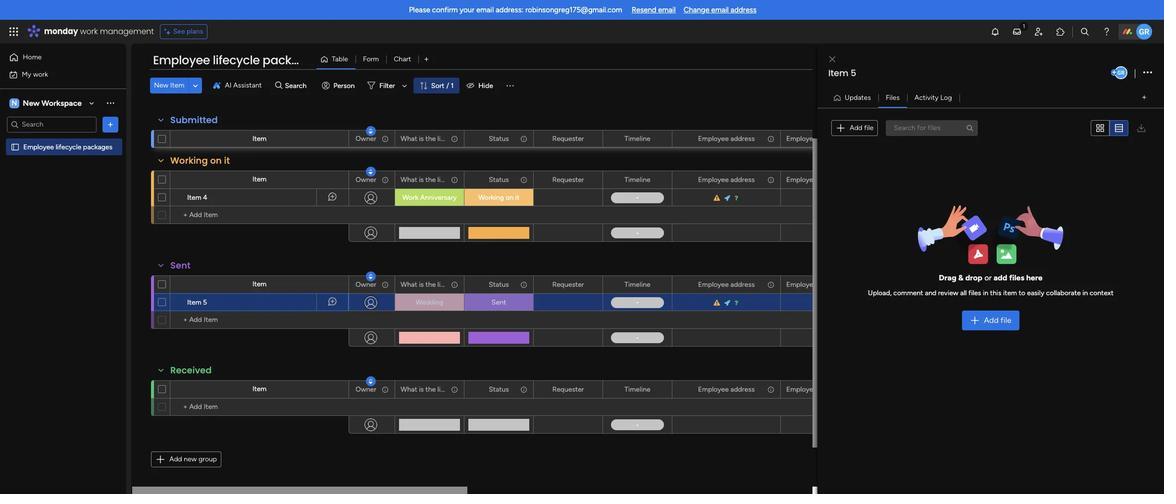Task type: describe. For each thing, give the bounding box(es) containing it.
email for change email address
[[712, 5, 729, 14]]

4 timeline field from the top
[[622, 385, 653, 396]]

Submitted field
[[168, 114, 220, 127]]

new for new item
[[154, 81, 169, 90]]

and
[[925, 289, 937, 298]]

2 address from the top
[[731, 135, 755, 143]]

lifecycle inside employee lifecycle packages field
[[213, 52, 260, 68]]

3 timeline field from the top
[[622, 280, 653, 291]]

2 is from the top
[[419, 176, 424, 184]]

3 status field from the top
[[487, 280, 512, 291]]

column information image for the 'status' field related to received
[[520, 386, 528, 394]]

status for submitted
[[489, 135, 509, 143]]

drag & drop or add files here
[[940, 274, 1043, 283]]

add view image for chart
[[425, 56, 429, 63]]

form button
[[356, 52, 387, 67]]

working inside field
[[170, 155, 208, 167]]

4 timeline from the top
[[625, 386, 651, 394]]

work for my
[[33, 70, 48, 79]]

5 inside field
[[851, 67, 857, 79]]

employee phone number for 4th employee phone number field from the bottom
[[787, 135, 864, 143]]

see
[[173, 27, 185, 36]]

4 employee address from the top
[[698, 386, 755, 394]]

filter button
[[364, 78, 411, 94]]

to
[[1019, 289, 1026, 298]]

4 life from the top
[[438, 386, 447, 394]]

4 the from the top
[[426, 386, 436, 394]]

1 employee address field from the top
[[696, 134, 758, 144]]

new item button
[[150, 78, 188, 94]]

group
[[199, 456, 217, 464]]

resend email link
[[632, 5, 676, 14]]

question image
[[735, 195, 740, 202]]

Sent field
[[168, 260, 193, 272]]

updates button
[[830, 90, 879, 106]]

3 is from the top
[[419, 281, 424, 289]]

item inside new item "button"
[[170, 81, 184, 90]]

what for first what is the life event? field from the bottom of the page
[[401, 386, 417, 394]]

table button
[[317, 52, 356, 67]]

review
[[939, 289, 959, 298]]

add new group button
[[151, 452, 221, 468]]

1 horizontal spatial working on it
[[479, 194, 520, 202]]

notifications image
[[991, 27, 1001, 37]]

1 timeline field from the top
[[622, 134, 653, 144]]

4 phone from the top
[[819, 386, 839, 394]]

3 event? from the top
[[449, 281, 470, 289]]

employee inside field
[[153, 52, 210, 68]]

requester for 3rd requester field
[[553, 281, 584, 289]]

1 vertical spatial add
[[985, 316, 999, 326]]

your
[[460, 5, 475, 14]]

change
[[684, 5, 710, 14]]

question image
[[735, 300, 740, 307]]

packages inside 'list box'
[[83, 143, 112, 151]]

4 employee phone number field from the top
[[784, 385, 864, 396]]

or
[[985, 274, 992, 283]]

chart button
[[387, 52, 419, 67]]

received
[[170, 365, 212, 377]]

item 4
[[187, 194, 207, 202]]

files for all
[[969, 289, 982, 298]]

1 image
[[1020, 20, 1029, 31]]

0 horizontal spatial options image
[[106, 120, 115, 130]]

2 what is the life event? field from the top
[[398, 175, 470, 186]]

item
[[1004, 289, 1018, 298]]

4 what is the life event? field from the top
[[398, 385, 470, 396]]

workspace
[[42, 98, 82, 108]]

search everything image
[[1081, 27, 1090, 37]]

resend
[[632, 5, 657, 14]]

change email address link
[[684, 5, 757, 14]]

here
[[1027, 274, 1043, 283]]

upload, comment and review all files in this item to easily collaborate in context
[[869, 289, 1114, 298]]

the for column information icon for 4th what is the life event? field from the bottom of the page
[[426, 135, 436, 143]]

what for 3rd what is the life event? field from the top of the page
[[401, 281, 417, 289]]

1 vertical spatial file
[[1001, 316, 1012, 326]]

1 vertical spatial item 5
[[187, 299, 207, 307]]

1 employee phone number field from the top
[[784, 134, 864, 144]]

2 employee phone number field from the top
[[784, 175, 864, 186]]

column information image for submitted the 'status' field
[[520, 135, 528, 143]]

management
[[100, 26, 154, 37]]

sent inside field
[[170, 260, 191, 272]]

my work button
[[6, 67, 107, 82]]

0 horizontal spatial add file button
[[832, 120, 879, 136]]

invite members image
[[1034, 27, 1044, 37]]

4 requester field from the top
[[550, 385, 587, 396]]

sort desc image for sent
[[369, 273, 373, 280]]

sort
[[431, 81, 445, 90]]

ai
[[225, 81, 232, 90]]

angle down image
[[193, 82, 198, 89]]

plans
[[187, 27, 203, 36]]

0 vertical spatial add
[[850, 124, 863, 132]]

3 employee address from the top
[[698, 281, 755, 289]]

4 what is the life event? from the top
[[401, 386, 470, 394]]

1 horizontal spatial options image
[[1144, 66, 1153, 80]]

1 address from the top
[[731, 5, 757, 14]]

2 in from the left
[[1083, 289, 1089, 298]]

working on it inside field
[[170, 155, 230, 167]]

upload,
[[869, 289, 892, 298]]

packages inside field
[[263, 52, 320, 68]]

new for new workspace
[[23, 98, 40, 108]]

submitted
[[170, 114, 218, 126]]

0 horizontal spatial 5
[[203, 299, 207, 307]]

employee phone number for fourth employee phone number field
[[787, 386, 864, 394]]

1 vertical spatial it
[[516, 194, 520, 202]]

2 phone from the top
[[819, 176, 839, 184]]

4
[[203, 194, 207, 202]]

employee lifecycle packages inside 'list box'
[[23, 143, 112, 151]]

robinsongreg175@gmail.com
[[526, 5, 623, 14]]

4 event? from the top
[[449, 386, 470, 394]]

1 owner field from the top
[[353, 134, 379, 144]]

public board image
[[10, 142, 20, 152]]

column information image for fourth owner field from the top of the page
[[381, 386, 389, 394]]

log
[[941, 93, 953, 102]]

employee phone number for 3rd employee phone number field from the bottom of the page
[[787, 176, 864, 184]]

column information image for 4th owner field from the bottom of the page
[[381, 135, 389, 143]]

4 is from the top
[[419, 386, 424, 394]]

&
[[959, 274, 964, 283]]

resend email
[[632, 5, 676, 14]]

lifecycle inside employee lifecycle packages 'list box'
[[56, 143, 81, 151]]

add view image for activity log
[[1143, 94, 1147, 102]]

this
[[991, 289, 1002, 298]]

2 requester field from the top
[[550, 175, 587, 186]]

monday
[[44, 26, 78, 37]]

workspace image
[[9, 98, 19, 109]]

change email address
[[684, 5, 757, 14]]

new
[[184, 456, 197, 464]]

table
[[332, 55, 348, 63]]

ai assistant
[[225, 81, 262, 90]]

owner for received sort desc image
[[356, 386, 377, 394]]

owner for sent sort desc image
[[356, 281, 377, 289]]

inbox image
[[1013, 27, 1023, 37]]

3 number from the top
[[841, 281, 864, 289]]

close image
[[830, 56, 836, 63]]

3 requester field from the top
[[550, 280, 587, 291]]

0 horizontal spatial file
[[865, 124, 874, 132]]

+ Add Item text field
[[175, 315, 344, 326]]

column information image for second the 'status' field from the bottom of the page
[[520, 281, 528, 289]]

employee lifecycle packages list box
[[0, 137, 126, 289]]

add inside add new group button
[[169, 456, 182, 464]]

warning image
[[714, 300, 722, 307]]

home button
[[6, 50, 107, 65]]

employee phone number for 2nd employee phone number field from the bottom
[[787, 281, 864, 289]]

owner for sort desc icon corresponding to 4th owner field from the bottom of the page
[[356, 135, 377, 143]]

workspace selection element
[[9, 97, 83, 109]]

requester for 3rd requester field from the bottom
[[553, 176, 584, 184]]

2 life from the top
[[438, 176, 447, 184]]

anniversary
[[420, 194, 457, 202]]

1 horizontal spatial on
[[506, 194, 514, 202]]

greg robinson image
[[1137, 24, 1153, 40]]

add new group
[[169, 456, 217, 464]]

new item
[[154, 81, 184, 90]]

please
[[409, 5, 430, 14]]

Search field
[[283, 79, 312, 93]]

1 timeline from the top
[[625, 135, 651, 143]]



Task type: locate. For each thing, give the bounding box(es) containing it.
1 vertical spatial packages
[[83, 143, 112, 151]]

3 address from the top
[[731, 176, 755, 184]]

1 status field from the top
[[487, 134, 512, 144]]

add file button
[[832, 120, 879, 136], [963, 311, 1020, 331]]

status field for working on it
[[487, 175, 512, 186]]

0 horizontal spatial files
[[969, 289, 982, 298]]

requester for first requester field from the bottom
[[553, 386, 584, 394]]

0 vertical spatial add file button
[[832, 120, 879, 136]]

2 employee address from the top
[[698, 176, 755, 184]]

rocket image
[[725, 195, 732, 202], [725, 300, 732, 307]]

0 vertical spatial lifecycle
[[213, 52, 260, 68]]

working on it
[[170, 155, 230, 167], [479, 194, 520, 202]]

2 requester from the top
[[553, 176, 584, 184]]

1 rocket image from the top
[[725, 195, 732, 202]]

1 horizontal spatial packages
[[263, 52, 320, 68]]

3 status from the top
[[489, 281, 509, 289]]

address:
[[496, 5, 524, 14]]

1 in from the left
[[983, 289, 989, 298]]

lifecycle down the 'search in workspace' field
[[56, 143, 81, 151]]

0 horizontal spatial on
[[210, 155, 222, 167]]

1 requester from the top
[[553, 135, 584, 143]]

ai logo image
[[213, 82, 221, 90]]

2 horizontal spatial add
[[985, 316, 999, 326]]

item 5 down sent field
[[187, 299, 207, 307]]

what for second what is the life event? field from the top
[[401, 176, 417, 184]]

email right resend
[[659, 5, 676, 14]]

1 horizontal spatial working
[[479, 194, 504, 202]]

add down updates button
[[850, 124, 863, 132]]

rocket image for question icon
[[725, 300, 732, 307]]

what for 4th what is the life event? field from the bottom of the page
[[401, 135, 417, 143]]

1 vertical spatial on
[[506, 194, 514, 202]]

sort desc image for 2nd owner field from the top of the page
[[369, 168, 373, 175]]

1 employee phone number from the top
[[787, 135, 864, 143]]

1 vertical spatial add file
[[985, 316, 1012, 326]]

owner for sort desc icon for 2nd owner field from the top of the page
[[356, 176, 377, 184]]

it inside working on it field
[[224, 155, 230, 167]]

2 what from the top
[[401, 176, 417, 184]]

new inside "button"
[[154, 81, 169, 90]]

Item 5 field
[[826, 67, 1110, 80]]

what is the life event? for second what is the life event? field from the top column information icon
[[401, 176, 470, 184]]

add
[[850, 124, 863, 132], [985, 316, 999, 326], [169, 456, 182, 464]]

file
[[865, 124, 874, 132], [1001, 316, 1012, 326]]

see plans button
[[160, 24, 208, 39]]

1 horizontal spatial it
[[516, 194, 520, 202]]

easily
[[1028, 289, 1045, 298]]

lifecycle up ai assistant button
[[213, 52, 260, 68]]

0 vertical spatial packages
[[263, 52, 320, 68]]

files right all
[[969, 289, 982, 298]]

work inside my work button
[[33, 70, 48, 79]]

the for second what is the life event? field from the top column information icon
[[426, 176, 436, 184]]

0 vertical spatial new
[[154, 81, 169, 90]]

menu image
[[505, 81, 515, 91]]

1 horizontal spatial add file
[[985, 316, 1012, 326]]

0 vertical spatial employee lifecycle packages
[[153, 52, 320, 68]]

files
[[886, 93, 900, 102]]

0 vertical spatial sort desc image
[[369, 128, 373, 135]]

what is the life event? for column information icon related to 3rd what is the life event? field from the top of the page
[[401, 281, 470, 289]]

new right n
[[23, 98, 40, 108]]

1 owner from the top
[[356, 135, 377, 143]]

2 timeline field from the top
[[622, 175, 653, 186]]

2 employee address field from the top
[[696, 175, 758, 186]]

1 + add item text field from the top
[[175, 210, 344, 221]]

column information image for third owner field
[[381, 281, 389, 289]]

Employee phone number field
[[784, 134, 864, 144], [784, 175, 864, 186], [784, 280, 864, 291], [784, 385, 864, 396]]

1 employee address from the top
[[698, 135, 755, 143]]

person button
[[318, 78, 361, 94]]

files up to
[[1010, 274, 1025, 283]]

1 what is the life event? field from the top
[[398, 134, 470, 144]]

add view image
[[425, 56, 429, 63], [1143, 94, 1147, 102]]

sent
[[170, 260, 191, 272], [492, 299, 506, 307]]

4 status from the top
[[489, 386, 509, 394]]

employee lifecycle packages up ai assistant button
[[153, 52, 320, 68]]

in left this on the right bottom of page
[[983, 289, 989, 298]]

1 horizontal spatial work
[[80, 26, 98, 37]]

1 requester field from the top
[[550, 134, 587, 144]]

life
[[438, 135, 447, 143], [438, 176, 447, 184], [438, 281, 447, 289], [438, 386, 447, 394]]

2 owner from the top
[[356, 176, 377, 184]]

drop
[[966, 274, 983, 283]]

in left the context
[[1083, 289, 1089, 298]]

email right change
[[712, 5, 729, 14]]

2 rocket image from the top
[[725, 300, 732, 307]]

2 the from the top
[[426, 176, 436, 184]]

0 vertical spatial file
[[865, 124, 874, 132]]

apps image
[[1056, 27, 1066, 37]]

1 horizontal spatial item 5
[[829, 67, 857, 79]]

work right monday
[[80, 26, 98, 37]]

column information image for 3rd what is the life event? field from the top of the page
[[451, 281, 459, 289]]

on inside field
[[210, 155, 222, 167]]

None search field
[[887, 120, 979, 136]]

3 employee phone number field from the top
[[784, 280, 864, 291]]

1 status from the top
[[489, 135, 509, 143]]

1 vertical spatial files
[[969, 289, 982, 298]]

employee lifecycle packages down the 'search in workspace' field
[[23, 143, 112, 151]]

0 horizontal spatial add file
[[850, 124, 874, 132]]

1
[[451, 81, 454, 90]]

rocket image for question image
[[725, 195, 732, 202]]

Employee address field
[[696, 134, 758, 144], [696, 175, 758, 186], [696, 280, 758, 291], [696, 385, 758, 396]]

column information image for second what is the life event? field from the top
[[451, 176, 459, 184]]

0 vertical spatial sent
[[170, 260, 191, 272]]

drag
[[940, 274, 957, 283]]

status field for received
[[487, 385, 512, 396]]

2 number from the top
[[841, 176, 864, 184]]

assistant
[[233, 81, 262, 90]]

work right my
[[33, 70, 48, 79]]

3 owner field from the top
[[353, 280, 379, 291]]

on
[[210, 155, 222, 167], [506, 194, 514, 202]]

1 horizontal spatial files
[[1010, 274, 1025, 283]]

Search in workspace field
[[21, 119, 83, 130]]

0 horizontal spatial item 5
[[187, 299, 207, 307]]

1 vertical spatial sort desc image
[[369, 168, 373, 175]]

0 vertical spatial files
[[1010, 274, 1025, 283]]

work for monday
[[80, 26, 98, 37]]

sort desc image for 4th owner field from the bottom of the page
[[369, 128, 373, 135]]

0 horizontal spatial email
[[477, 5, 494, 14]]

add file button down upload, comment and review all files in this item to easily collaborate in context
[[963, 311, 1020, 331]]

hide
[[479, 81, 493, 90]]

sort desc image for received
[[369, 379, 373, 385]]

2 timeline from the top
[[625, 176, 651, 184]]

4 address from the top
[[731, 281, 755, 289]]

2 vertical spatial add
[[169, 456, 182, 464]]

1 horizontal spatial 5
[[851, 67, 857, 79]]

Working on it field
[[168, 155, 232, 167]]

2 + add item text field from the top
[[175, 402, 344, 414]]

1 vertical spatial add view image
[[1143, 94, 1147, 102]]

Requester field
[[550, 134, 587, 144], [550, 175, 587, 186], [550, 280, 587, 291], [550, 385, 587, 396]]

3 email from the left
[[712, 5, 729, 14]]

what
[[401, 135, 417, 143], [401, 176, 417, 184], [401, 281, 417, 289], [401, 386, 417, 394]]

employee inside 'list box'
[[23, 143, 54, 151]]

1 horizontal spatial email
[[659, 5, 676, 14]]

email right your
[[477, 5, 494, 14]]

packages down workspace options image on the top left of page
[[83, 143, 112, 151]]

1 vertical spatial work
[[33, 70, 48, 79]]

3 employee phone number from the top
[[787, 281, 864, 289]]

add down upload, comment and review all files in this item to easily collaborate in context
[[985, 316, 999, 326]]

1 vertical spatial sort desc image
[[369, 379, 373, 385]]

options image down workspace options image on the top left of page
[[106, 120, 115, 130]]

0 vertical spatial item 5
[[829, 67, 857, 79]]

work anniversary
[[403, 194, 457, 202]]

2 owner field from the top
[[353, 175, 379, 186]]

1 horizontal spatial new
[[154, 81, 169, 90]]

0 vertical spatial on
[[210, 155, 222, 167]]

work
[[80, 26, 98, 37], [33, 70, 48, 79]]

chart
[[394, 55, 411, 63]]

Status field
[[487, 134, 512, 144], [487, 175, 512, 186], [487, 280, 512, 291], [487, 385, 512, 396]]

v2 search image
[[275, 80, 283, 91]]

add left new at the left
[[169, 456, 182, 464]]

1 email from the left
[[477, 5, 494, 14]]

4 owner field from the top
[[353, 385, 379, 396]]

0 horizontal spatial it
[[224, 155, 230, 167]]

0 vertical spatial 5
[[851, 67, 857, 79]]

What is the life event? field
[[398, 134, 470, 144], [398, 175, 470, 186], [398, 280, 470, 291], [398, 385, 470, 396]]

3 employee address field from the top
[[696, 280, 758, 291]]

1 vertical spatial 5
[[203, 299, 207, 307]]

1 vertical spatial rocket image
[[725, 300, 732, 307]]

5 address from the top
[[731, 386, 755, 394]]

what is the life event? for column information icon for 4th what is the life event? field from the bottom of the page
[[401, 135, 470, 143]]

sort desc image
[[369, 273, 373, 280], [369, 379, 373, 385]]

1 sort desc image from the top
[[369, 273, 373, 280]]

1 horizontal spatial lifecycle
[[213, 52, 260, 68]]

column information image for 4th what is the life event? field from the bottom of the page
[[451, 135, 459, 143]]

collaborate
[[1047, 289, 1081, 298]]

item inside item 5 field
[[829, 67, 849, 79]]

new workspace
[[23, 98, 82, 108]]

add file down this on the right bottom of page
[[985, 316, 1012, 326]]

dapulse addbtn image
[[1112, 69, 1118, 76]]

4 owner from the top
[[356, 386, 377, 394]]

gallery layout group
[[1091, 120, 1129, 136]]

rocket image left question image
[[725, 195, 732, 202]]

4 employee address field from the top
[[696, 385, 758, 396]]

1 horizontal spatial employee lifecycle packages
[[153, 52, 320, 68]]

owner
[[356, 135, 377, 143], [356, 176, 377, 184], [356, 281, 377, 289], [356, 386, 377, 394]]

0 vertical spatial rocket image
[[725, 195, 732, 202]]

2 email from the left
[[659, 5, 676, 14]]

0 vertical spatial working on it
[[170, 155, 230, 167]]

1 horizontal spatial sent
[[492, 299, 506, 307]]

1 vertical spatial + add item text field
[[175, 402, 344, 414]]

employee lifecycle packages
[[153, 52, 320, 68], [23, 143, 112, 151]]

Employee lifecycle packages field
[[151, 52, 320, 69]]

0 vertical spatial sort desc image
[[369, 273, 373, 280]]

3 requester from the top
[[553, 281, 584, 289]]

1 number from the top
[[841, 135, 864, 143]]

options image right greg robinson image
[[1144, 66, 1153, 80]]

0 horizontal spatial working
[[170, 155, 208, 167]]

lifecycle
[[213, 52, 260, 68], [56, 143, 81, 151]]

3 life from the top
[[438, 281, 447, 289]]

1 the from the top
[[426, 135, 436, 143]]

0 horizontal spatial in
[[983, 289, 989, 298]]

1 vertical spatial new
[[23, 98, 40, 108]]

packages up the search field
[[263, 52, 320, 68]]

1 horizontal spatial add file button
[[963, 311, 1020, 331]]

1 vertical spatial add file button
[[963, 311, 1020, 331]]

0 vertical spatial + add item text field
[[175, 210, 344, 221]]

3 the from the top
[[426, 281, 436, 289]]

employee
[[153, 52, 210, 68], [698, 135, 729, 143], [787, 135, 817, 143], [23, 143, 54, 151], [698, 176, 729, 184], [787, 176, 817, 184], [698, 281, 729, 289], [787, 281, 817, 289], [698, 386, 729, 394], [787, 386, 817, 394]]

help image
[[1102, 27, 1112, 37]]

item 5 inside field
[[829, 67, 857, 79]]

workspace options image
[[106, 98, 115, 108]]

0 vertical spatial work
[[80, 26, 98, 37]]

0 horizontal spatial sent
[[170, 260, 191, 272]]

1 horizontal spatial add
[[850, 124, 863, 132]]

file down 'updates'
[[865, 124, 874, 132]]

rocket image left question icon
[[725, 300, 732, 307]]

please confirm your email address: robinsongreg175@gmail.com
[[409, 5, 623, 14]]

0 horizontal spatial employee lifecycle packages
[[23, 143, 112, 151]]

activity log
[[915, 93, 953, 102]]

employee address
[[698, 135, 755, 143], [698, 176, 755, 184], [698, 281, 755, 289], [698, 386, 755, 394]]

see plans
[[173, 27, 203, 36]]

2 status from the top
[[489, 176, 509, 184]]

3 what is the life event? from the top
[[401, 281, 470, 289]]

what is the life event?
[[401, 135, 470, 143], [401, 176, 470, 184], [401, 281, 470, 289], [401, 386, 470, 394]]

column information image
[[381, 135, 389, 143], [451, 135, 459, 143], [520, 135, 528, 143], [767, 135, 775, 143], [451, 176, 459, 184], [381, 281, 389, 289], [451, 281, 459, 289], [520, 281, 528, 289], [381, 386, 389, 394], [520, 386, 528, 394]]

0 horizontal spatial working on it
[[170, 155, 230, 167]]

add
[[994, 274, 1008, 283]]

1 vertical spatial working on it
[[479, 194, 520, 202]]

2 sort desc image from the top
[[369, 379, 373, 385]]

is
[[419, 135, 424, 143], [419, 176, 424, 184], [419, 281, 424, 289], [419, 386, 424, 394]]

my
[[22, 70, 31, 79]]

sort / 1
[[431, 81, 454, 90]]

file down item
[[1001, 316, 1012, 326]]

employee lifecycle packages inside field
[[153, 52, 320, 68]]

hide button
[[463, 78, 499, 94]]

files for add
[[1010, 274, 1025, 283]]

1 vertical spatial employee lifecycle packages
[[23, 143, 112, 151]]

3 phone from the top
[[819, 281, 839, 289]]

event?
[[449, 135, 470, 143], [449, 176, 470, 184], [449, 281, 470, 289], [449, 386, 470, 394]]

warning image
[[714, 195, 722, 202]]

add file down 'updates'
[[850, 124, 874, 132]]

search image
[[967, 124, 975, 132]]

0 vertical spatial it
[[224, 155, 230, 167]]

option
[[0, 138, 126, 140]]

email
[[477, 5, 494, 14], [659, 5, 676, 14], [712, 5, 729, 14]]

2 sort desc image from the top
[[369, 168, 373, 175]]

2 status field from the top
[[487, 175, 512, 186]]

1 horizontal spatial in
[[1083, 289, 1089, 298]]

0 horizontal spatial add
[[169, 456, 182, 464]]

/
[[447, 81, 449, 90]]

0 vertical spatial options image
[[1144, 66, 1153, 80]]

0 horizontal spatial new
[[23, 98, 40, 108]]

email for resend email
[[659, 5, 676, 14]]

work
[[403, 194, 419, 202]]

0 vertical spatial add file
[[850, 124, 874, 132]]

activity log button
[[908, 90, 960, 106]]

1 phone from the top
[[819, 135, 839, 143]]

monday work management
[[44, 26, 154, 37]]

0 horizontal spatial add view image
[[425, 56, 429, 63]]

5
[[851, 67, 857, 79], [203, 299, 207, 307]]

form
[[363, 55, 379, 63]]

address
[[731, 5, 757, 14], [731, 135, 755, 143], [731, 176, 755, 184], [731, 281, 755, 289], [731, 386, 755, 394]]

1 vertical spatial options image
[[106, 120, 115, 130]]

4 requester from the top
[[553, 386, 584, 394]]

context
[[1090, 289, 1114, 298]]

2 what is the life event? from the top
[[401, 176, 470, 184]]

comment
[[894, 289, 924, 298]]

4 number from the top
[[841, 386, 864, 394]]

1 is from the top
[[419, 135, 424, 143]]

select product image
[[9, 27, 19, 37]]

requester for first requester field
[[553, 135, 584, 143]]

my work
[[22, 70, 48, 79]]

1 what is the life event? from the top
[[401, 135, 470, 143]]

1 horizontal spatial file
[[1001, 316, 1012, 326]]

4 what from the top
[[401, 386, 417, 394]]

status field for submitted
[[487, 134, 512, 144]]

add file
[[850, 124, 874, 132], [985, 316, 1012, 326]]

0 horizontal spatial lifecycle
[[56, 143, 81, 151]]

1 event? from the top
[[449, 135, 470, 143]]

Owner field
[[353, 134, 379, 144], [353, 175, 379, 186], [353, 280, 379, 291], [353, 385, 379, 396]]

status for received
[[489, 386, 509, 394]]

in
[[983, 289, 989, 298], [1083, 289, 1089, 298]]

files button
[[879, 90, 908, 106]]

3 timeline from the top
[[625, 281, 651, 289]]

0 horizontal spatial packages
[[83, 143, 112, 151]]

0 horizontal spatial work
[[33, 70, 48, 79]]

activity
[[915, 93, 939, 102]]

1 vertical spatial lifecycle
[[56, 143, 81, 151]]

4 status field from the top
[[487, 385, 512, 396]]

arrow down image
[[399, 80, 411, 92]]

1 what from the top
[[401, 135, 417, 143]]

all
[[961, 289, 967, 298]]

0 vertical spatial add view image
[[425, 56, 429, 63]]

1 sort desc image from the top
[[369, 128, 373, 135]]

sort desc image
[[369, 128, 373, 135], [369, 168, 373, 175]]

ai assistant button
[[209, 78, 266, 94]]

options image
[[1144, 66, 1153, 80], [106, 120, 115, 130]]

status for working on it
[[489, 176, 509, 184]]

filter
[[380, 81, 395, 90]]

+ Add Item text field
[[175, 210, 344, 221], [175, 402, 344, 414]]

home
[[23, 53, 42, 61]]

the for column information icon related to 3rd what is the life event? field from the top of the page
[[426, 281, 436, 289]]

Received field
[[168, 365, 214, 378]]

1 vertical spatial sent
[[492, 299, 506, 307]]

phone
[[819, 135, 839, 143], [819, 176, 839, 184], [819, 281, 839, 289], [819, 386, 839, 394]]

4 employee phone number from the top
[[787, 386, 864, 394]]

3 owner from the top
[[356, 281, 377, 289]]

0 vertical spatial working
[[170, 155, 208, 167]]

person
[[334, 81, 355, 90]]

updates
[[845, 93, 871, 102]]

n
[[12, 99, 17, 107]]

confirm
[[432, 5, 458, 14]]

3 what from the top
[[401, 281, 417, 289]]

greg robinson image
[[1115, 66, 1128, 79]]

number
[[841, 135, 864, 143], [841, 176, 864, 184], [841, 281, 864, 289], [841, 386, 864, 394]]

Timeline field
[[622, 134, 653, 144], [622, 175, 653, 186], [622, 280, 653, 291], [622, 385, 653, 396]]

item 5
[[829, 67, 857, 79], [187, 299, 207, 307]]

1 horizontal spatial add view image
[[1143, 94, 1147, 102]]

item 5 down close icon on the top of page
[[829, 67, 857, 79]]

1 vertical spatial working
[[479, 194, 504, 202]]

1 life from the top
[[438, 135, 447, 143]]

add file button down updates button
[[832, 120, 879, 136]]

3 what is the life event? field from the top
[[398, 280, 470, 291]]

the
[[426, 135, 436, 143], [426, 176, 436, 184], [426, 281, 436, 289], [426, 386, 436, 394]]

files
[[1010, 274, 1025, 283], [969, 289, 982, 298]]

column information image
[[381, 176, 389, 184], [520, 176, 528, 184], [767, 176, 775, 184], [767, 281, 775, 289], [451, 386, 459, 394], [767, 386, 775, 394]]

2 employee phone number from the top
[[787, 176, 864, 184]]

requester
[[553, 135, 584, 143], [553, 176, 584, 184], [553, 281, 584, 289], [553, 386, 584, 394]]

2 event? from the top
[[449, 176, 470, 184]]

new left angle down image
[[154, 81, 169, 90]]

2 horizontal spatial email
[[712, 5, 729, 14]]

wedding
[[416, 299, 444, 307]]

new inside 'workspace selection' element
[[23, 98, 40, 108]]

working
[[170, 155, 208, 167], [479, 194, 504, 202]]



Task type: vqa. For each thing, say whether or not it's contained in the screenshot.
Employee related to fourth Employee phone number FIELD from the top
yes



